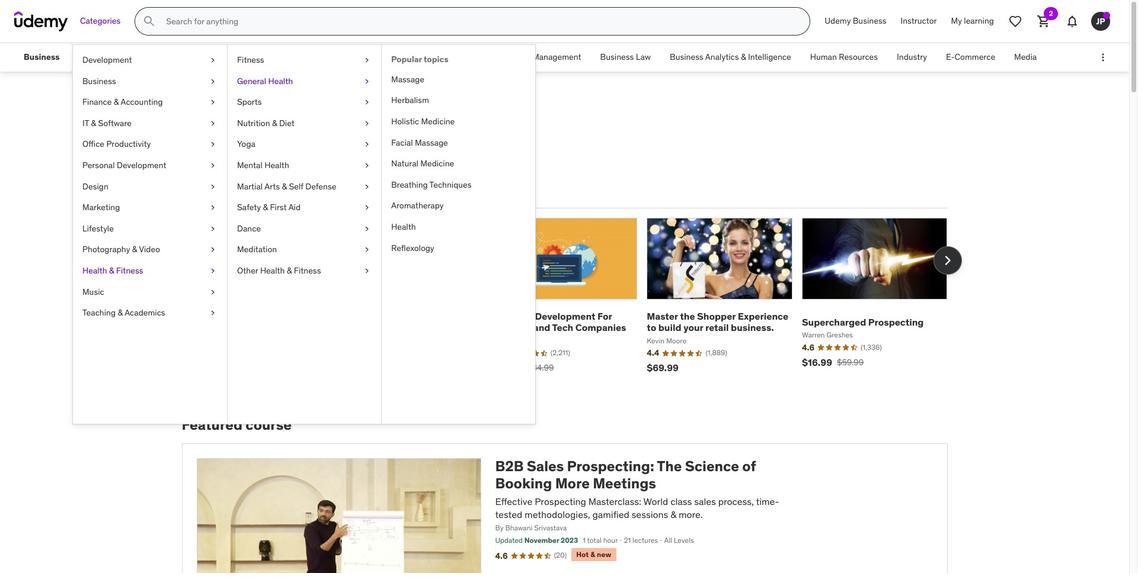 Task type: describe. For each thing, give the bounding box(es) containing it.
& right finance
[[114, 97, 119, 107]]

masterclass:
[[589, 496, 641, 508]]

more subcategory menu links image
[[1097, 52, 1109, 63]]

2 management from the left
[[532, 52, 581, 62]]

commerce
[[955, 52, 995, 62]]

xsmall image for martial arts & self defense
[[362, 181, 372, 193]]

sales inside b2b sales prospecting: the science of booking more meetings effective prospecting masterclass: world class sales process, time- tested methodologies, gamified sessions & more. by bhawani srivastava
[[527, 458, 564, 476]]

time-
[[756, 496, 779, 508]]

2023
[[561, 537, 578, 546]]

e-commerce
[[946, 52, 995, 62]]

xsmall image for mental health
[[362, 160, 372, 172]]

media
[[1014, 52, 1037, 62]]

personal development
[[82, 160, 166, 171]]

1 vertical spatial courses
[[182, 151, 237, 170]]

& right teaching
[[118, 308, 123, 318]]

business inside 'business development for startups and tech companies'
[[492, 311, 533, 323]]

martial
[[237, 181, 263, 192]]

by
[[495, 524, 504, 533]]

it & software link
[[73, 113, 227, 134]]

teaching
[[82, 308, 116, 318]]

project
[[504, 52, 530, 62]]

software
[[98, 118, 132, 129]]

sessions
[[632, 509, 668, 521]]

business right the udemy on the right
[[853, 16, 887, 26]]

business left arrow pointing to subcategory menu links icon
[[24, 52, 60, 62]]

health for general health
[[268, 76, 293, 86]]

aromatherapy
[[391, 201, 444, 211]]

business up finance
[[82, 76, 116, 86]]

updated november 2023
[[495, 537, 578, 546]]

holistic
[[391, 116, 419, 127]]

other
[[237, 266, 258, 276]]

business.
[[731, 322, 774, 334]]

design link
[[73, 176, 227, 198]]

entrepreneurship
[[89, 52, 154, 62]]

Search for anything text field
[[164, 11, 796, 31]]

development for personal
[[117, 160, 166, 171]]

xsmall image for safety & first aid
[[362, 202, 372, 214]]

development link
[[73, 50, 227, 71]]

general health
[[237, 76, 293, 86]]

class
[[671, 496, 692, 508]]

udemy image
[[14, 11, 68, 31]]

supercharged prospecting
[[802, 316, 924, 328]]

& left self
[[282, 181, 287, 192]]

xsmall image for business
[[208, 76, 218, 87]]

accounting
[[121, 97, 163, 107]]

business left law
[[600, 52, 634, 62]]

prospecting inside b2b sales prospecting: the science of booking more meetings effective prospecting masterclass: world class sales process, time- tested methodologies, gamified sessions & more. by bhawani srivastava
[[535, 496, 586, 508]]

total
[[587, 537, 602, 546]]

business law
[[600, 52, 651, 62]]

carousel element
[[182, 218, 962, 389]]

photography & video link
[[73, 240, 227, 261]]

breathing techniques link
[[382, 175, 535, 196]]

you
[[283, 151, 308, 170]]

mental health link
[[228, 155, 381, 176]]

trending button
[[256, 179, 300, 207]]

xsmall image for general health
[[362, 76, 372, 87]]

1 horizontal spatial business link
[[73, 71, 227, 92]]

xsmall image for personal development
[[208, 160, 218, 172]]

featured
[[182, 416, 242, 435]]

first
[[270, 202, 287, 213]]

trending
[[258, 187, 298, 199]]

meditation
[[237, 244, 277, 255]]

fitness inside health & fitness link
[[116, 266, 143, 276]]

you have alerts image
[[1103, 12, 1110, 19]]

xsmall image for health & fitness
[[208, 266, 218, 277]]

photography
[[82, 244, 130, 255]]

music
[[82, 287, 104, 297]]

martial arts & self defense link
[[228, 176, 381, 198]]

hot
[[576, 551, 589, 560]]

submit search image
[[142, 14, 157, 28]]

more.
[[679, 509, 703, 521]]

xsmall image for office productivity
[[208, 139, 218, 151]]

srivastava
[[534, 524, 567, 533]]

21
[[624, 537, 631, 546]]

personal
[[82, 160, 115, 171]]

safety & first aid
[[237, 202, 301, 213]]

levels
[[674, 537, 694, 546]]

xsmall image for it & software
[[208, 118, 218, 129]]

fitness inside other health & fitness link
[[294, 266, 321, 276]]

science
[[685, 458, 739, 476]]

finance
[[82, 97, 112, 107]]

office productivity link
[[73, 134, 227, 155]]

featured course
[[182, 416, 292, 435]]

your
[[684, 322, 703, 334]]

sports link
[[228, 92, 381, 113]]

techniques
[[430, 179, 472, 190]]

health link
[[382, 217, 535, 238]]

methodologies,
[[525, 509, 590, 521]]

& right analytics
[[741, 52, 746, 62]]

0 horizontal spatial sales
[[182, 100, 232, 124]]

productivity
[[106, 139, 151, 150]]

communication
[[173, 52, 232, 62]]

medicine for holistic medicine
[[421, 116, 455, 127]]

xsmall image for other health & fitness
[[362, 266, 372, 277]]

it
[[82, 118, 89, 129]]

the
[[657, 458, 682, 476]]

21 lectures
[[624, 537, 658, 546]]

xsmall image for fitness
[[362, 55, 372, 66]]

shopping cart with 2 items image
[[1037, 14, 1051, 28]]

business left popular
[[358, 52, 391, 62]]

project management
[[504, 52, 581, 62]]

effective
[[495, 496, 533, 508]]

safety & first aid link
[[228, 198, 381, 219]]

startups
[[492, 322, 531, 334]]

business analytics & intelligence
[[670, 52, 791, 62]]

0 vertical spatial to
[[240, 151, 254, 170]]

& left video
[[132, 244, 137, 255]]

1 total hour
[[583, 537, 618, 546]]

xsmall image for sports
[[362, 97, 372, 108]]

xsmall image for dance
[[362, 223, 372, 235]]

master the shopper experience to build your retail business. link
[[647, 311, 789, 334]]

teaching & academics
[[82, 308, 165, 318]]

experience
[[738, 311, 789, 323]]

it & software
[[82, 118, 132, 129]]



Task type: vqa. For each thing, say whether or not it's contained in the screenshot.
Meetings on the bottom of page
yes



Task type: locate. For each thing, give the bounding box(es) containing it.
sales courses
[[182, 100, 312, 124]]

instructor
[[901, 16, 937, 26]]

lectures
[[633, 537, 658, 546]]

xsmall image inside safety & first aid 'link'
[[362, 202, 372, 214]]

0 horizontal spatial prospecting
[[535, 496, 586, 508]]

xsmall image for meditation
[[362, 244, 372, 256]]

1 vertical spatial development
[[117, 160, 166, 171]]

teaching & academics link
[[73, 303, 227, 324]]

health for other health & fitness
[[260, 266, 285, 276]]

1 vertical spatial to
[[647, 322, 656, 334]]

business development for startups and tech companies link
[[492, 311, 626, 334]]

management right project
[[532, 52, 581, 62]]

human resources
[[810, 52, 878, 62]]

xsmall image inside martial arts & self defense link
[[362, 181, 372, 193]]

xsmall image inside the development link
[[208, 55, 218, 66]]

xsmall image for yoga
[[362, 139, 372, 151]]

new
[[597, 551, 612, 560]]

business
[[853, 16, 887, 26], [24, 52, 60, 62], [358, 52, 391, 62], [600, 52, 634, 62], [670, 52, 704, 62], [82, 76, 116, 86], [492, 311, 533, 323]]

xsmall image inside fitness link
[[362, 55, 372, 66]]

xsmall image for nutrition & diet
[[362, 118, 372, 129]]

medicine up the breathing techniques
[[421, 158, 454, 169]]

xsmall image inside meditation link
[[362, 244, 372, 256]]

meditation link
[[228, 240, 381, 261]]

office
[[82, 139, 104, 150]]

1 vertical spatial massage
[[415, 137, 448, 148]]

1 management from the left
[[250, 52, 299, 62]]

sports
[[237, 97, 262, 107]]

categories
[[80, 16, 121, 26]]

diet
[[279, 118, 295, 129]]

xsmall image inside the general health link
[[362, 76, 372, 87]]

massage down holistic medicine at top
[[415, 137, 448, 148]]

xsmall image inside health & fitness link
[[208, 266, 218, 277]]

& inside 'link'
[[263, 202, 268, 213]]

most popular
[[184, 187, 244, 199]]

xsmall image for design
[[208, 181, 218, 193]]

booking
[[495, 475, 552, 493]]

operations link
[[434, 43, 494, 72]]

xsmall image inside photography & video link
[[208, 244, 218, 256]]

health up music
[[82, 266, 107, 276]]

hot & new
[[576, 551, 612, 560]]

& left diet
[[272, 118, 277, 129]]

aid
[[288, 202, 301, 213]]

xsmall image inside yoga link
[[362, 139, 372, 151]]

xsmall image inside lifestyle link
[[208, 223, 218, 235]]

0 horizontal spatial management
[[250, 52, 299, 62]]

my
[[951, 16, 962, 26]]

office productivity
[[82, 139, 151, 150]]

tech
[[552, 322, 573, 334]]

updated
[[495, 537, 523, 546]]

november
[[524, 537, 559, 546]]

business left analytics
[[670, 52, 704, 62]]

& down photography
[[109, 266, 114, 276]]

arts
[[265, 181, 280, 192]]

to inside master the shopper experience to build your retail business.
[[647, 322, 656, 334]]

herbalism
[[391, 95, 429, 106]]

arrow pointing to subcategory menu links image
[[69, 43, 80, 72]]

health up the arts
[[265, 160, 289, 171]]

natural medicine
[[391, 158, 454, 169]]

xsmall image for photography & video
[[208, 244, 218, 256]]

(20)
[[554, 551, 567, 560]]

xsmall image inside the nutrition & diet link
[[362, 118, 372, 129]]

e-commerce link
[[937, 43, 1005, 72]]

jp
[[1096, 16, 1106, 26]]

prospecting inside carousel element
[[868, 316, 924, 328]]

process,
[[718, 496, 754, 508]]

operations
[[444, 52, 485, 62]]

1 vertical spatial sales
[[527, 458, 564, 476]]

dance
[[237, 223, 261, 234]]

xsmall image inside music link
[[208, 287, 218, 298]]

yoga link
[[228, 134, 381, 155]]

health right other
[[260, 266, 285, 276]]

1 horizontal spatial prospecting
[[868, 316, 924, 328]]

health down management link at the top left
[[268, 76, 293, 86]]

retail
[[706, 322, 729, 334]]

2 vertical spatial development
[[535, 311, 596, 323]]

human resources link
[[801, 43, 888, 72]]

massage
[[391, 74, 424, 85], [415, 137, 448, 148]]

natural medicine link
[[382, 154, 535, 175]]

fitness down the photography & video
[[116, 266, 143, 276]]

general health element
[[381, 45, 535, 424]]

gamified
[[593, 509, 629, 521]]

xsmall image inside design link
[[208, 181, 218, 193]]

nutrition & diet
[[237, 118, 295, 129]]

& down meditation link
[[287, 266, 292, 276]]

mental health
[[237, 160, 289, 171]]

nutrition & diet link
[[228, 113, 381, 134]]

management up general health
[[250, 52, 299, 62]]

xsmall image inside business link
[[208, 76, 218, 87]]

medicine up facial massage
[[421, 116, 455, 127]]

business left and
[[492, 311, 533, 323]]

xsmall image for teaching & academics
[[208, 308, 218, 319]]

xsmall image inside marketing 'link'
[[208, 202, 218, 214]]

& right hot
[[591, 551, 595, 560]]

bhawani
[[505, 524, 533, 533]]

defense
[[305, 181, 336, 192]]

0 vertical spatial sales
[[182, 100, 232, 124]]

1 horizontal spatial management
[[532, 52, 581, 62]]

1 vertical spatial medicine
[[421, 158, 454, 169]]

xsmall image inside the sports link
[[362, 97, 372, 108]]

holistic medicine
[[391, 116, 455, 127]]

entrepreneurship link
[[80, 43, 163, 72]]

xsmall image
[[208, 55, 218, 66], [362, 97, 372, 108], [362, 118, 372, 129], [208, 139, 218, 151], [362, 139, 372, 151], [208, 160, 218, 172], [208, 181, 218, 193], [362, 181, 372, 193], [208, 223, 218, 235], [208, 244, 218, 256], [208, 266, 218, 277], [362, 266, 372, 277], [208, 287, 218, 298], [208, 308, 218, 319]]

prospecting:
[[567, 458, 654, 476]]

breathing
[[391, 179, 428, 190]]

other health & fitness link
[[228, 261, 381, 282]]

sales left sports
[[182, 100, 232, 124]]

to down yoga
[[240, 151, 254, 170]]

xsmall image for development
[[208, 55, 218, 66]]

build
[[659, 322, 682, 334]]

popular topics
[[391, 54, 449, 65]]

xsmall image for music
[[208, 287, 218, 298]]

b2b
[[495, 458, 524, 476]]

fitness down meditation link
[[294, 266, 321, 276]]

business strategy
[[358, 52, 425, 62]]

of
[[742, 458, 756, 476]]

1 horizontal spatial sales
[[527, 458, 564, 476]]

0 vertical spatial massage
[[391, 74, 424, 85]]

udemy
[[825, 16, 851, 26]]

& left first
[[263, 202, 268, 213]]

massage link
[[382, 69, 535, 90]]

development inside 'business development for startups and tech companies'
[[535, 311, 596, 323]]

xsmall image
[[362, 55, 372, 66], [208, 76, 218, 87], [362, 76, 372, 87], [208, 97, 218, 108], [208, 118, 218, 129], [362, 160, 372, 172], [208, 202, 218, 214], [362, 202, 372, 214], [362, 223, 372, 235], [362, 244, 372, 256]]

to
[[240, 151, 254, 170], [647, 322, 656, 334]]

business law link
[[591, 43, 660, 72]]

0 horizontal spatial fitness
[[116, 266, 143, 276]]

xsmall image inside office productivity link
[[208, 139, 218, 151]]

xsmall image for finance & accounting
[[208, 97, 218, 108]]

& inside b2b sales prospecting: the science of booking more meetings effective prospecting masterclass: world class sales process, time- tested methodologies, gamified sessions & more. by bhawani srivastava
[[671, 509, 676, 521]]

yoga
[[237, 139, 255, 150]]

xsmall image inside teaching & academics link
[[208, 308, 218, 319]]

0 horizontal spatial to
[[240, 151, 254, 170]]

xsmall image inside mental health link
[[362, 160, 372, 172]]

0 horizontal spatial business link
[[14, 43, 69, 72]]

video
[[139, 244, 160, 255]]

0 vertical spatial development
[[82, 55, 132, 65]]

4.6
[[495, 551, 508, 562]]

master the shopper experience to build your retail business.
[[647, 311, 789, 334]]

0 vertical spatial prospecting
[[868, 316, 924, 328]]

to left build
[[647, 322, 656, 334]]

fitness
[[237, 55, 264, 65], [116, 266, 143, 276], [294, 266, 321, 276]]

management link
[[241, 43, 309, 72]]

supercharged
[[802, 316, 866, 328]]

1 vertical spatial prospecting
[[535, 496, 586, 508]]

hour
[[603, 537, 618, 546]]

wishlist image
[[1008, 14, 1023, 28]]

0 vertical spatial courses
[[235, 100, 312, 124]]

health up reflexology
[[391, 222, 416, 232]]

xsmall image inside the dance "link"
[[362, 223, 372, 235]]

finance & accounting
[[82, 97, 163, 107]]

business link down udemy image
[[14, 43, 69, 72]]

next image
[[938, 251, 957, 270]]

master
[[647, 311, 678, 323]]

industry link
[[888, 43, 937, 72]]

0 vertical spatial medicine
[[421, 116, 455, 127]]

instructor link
[[894, 7, 944, 36]]

& down class
[[671, 509, 676, 521]]

xsmall image inside other health & fitness link
[[362, 266, 372, 277]]

business link up accounting
[[73, 71, 227, 92]]

1 horizontal spatial fitness
[[237, 55, 264, 65]]

herbalism link
[[382, 90, 535, 111]]

natural
[[391, 158, 419, 169]]

mental
[[237, 160, 263, 171]]

fitness inside fitness link
[[237, 55, 264, 65]]

safety
[[237, 202, 261, 213]]

shopper
[[697, 311, 736, 323]]

xsmall image for lifestyle
[[208, 223, 218, 235]]

lifestyle
[[82, 223, 114, 234]]

fitness link
[[228, 50, 381, 71]]

sales right 'b2b'
[[527, 458, 564, 476]]

music link
[[73, 282, 227, 303]]

my learning
[[951, 16, 994, 26]]

xsmall image inside finance & accounting link
[[208, 97, 218, 108]]

supercharged prospecting link
[[802, 316, 924, 328]]

health inside 'element'
[[391, 222, 416, 232]]

xsmall image for marketing
[[208, 202, 218, 214]]

design
[[82, 181, 108, 192]]

self
[[289, 181, 303, 192]]

communication link
[[163, 43, 241, 72]]

massage down popular
[[391, 74, 424, 85]]

medicine for natural medicine
[[421, 158, 454, 169]]

1 horizontal spatial to
[[647, 322, 656, 334]]

business analytics & intelligence link
[[660, 43, 801, 72]]

fitness up general
[[237, 55, 264, 65]]

popular
[[209, 187, 244, 199]]

xsmall image inside personal development link
[[208, 160, 218, 172]]

& right it
[[91, 118, 96, 129]]

development
[[82, 55, 132, 65], [117, 160, 166, 171], [535, 311, 596, 323]]

photography & video
[[82, 244, 160, 255]]

xsmall image inside it & software link
[[208, 118, 218, 129]]

udemy business
[[825, 16, 887, 26]]

notifications image
[[1065, 14, 1080, 28]]

development for business
[[535, 311, 596, 323]]

2 horizontal spatial fitness
[[294, 266, 321, 276]]

health for mental health
[[265, 160, 289, 171]]



